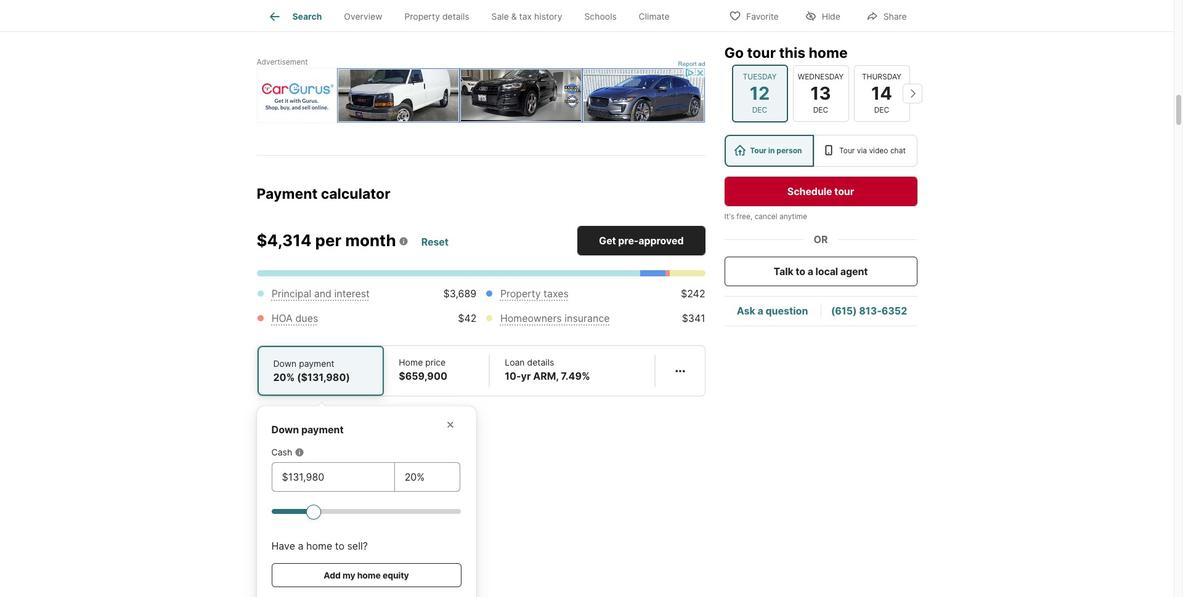 Task type: vqa. For each thing, say whether or not it's contained in the screenshot.


Task type: describe. For each thing, give the bounding box(es) containing it.
tuesday 12 dec
[[743, 72, 777, 115]]

tooltip containing down payment
[[257, 397, 705, 598]]

pre-
[[618, 235, 639, 247]]

property for property details
[[405, 11, 440, 22]]

dec for 13
[[813, 105, 828, 115]]

tour for tour via video chat
[[839, 146, 855, 155]]

share button
[[856, 3, 917, 28]]

and
[[314, 288, 332, 300]]

down for down payment 20% ($131,980)
[[273, 359, 297, 369]]

schools tab
[[573, 2, 628, 31]]

ask a question link
[[737, 305, 808, 318]]

a inside "link"
[[808, 266, 813, 278]]

&
[[511, 11, 517, 22]]

interest
[[334, 288, 370, 300]]

add
[[324, 571, 341, 581]]

$242
[[681, 288, 705, 300]]

video
[[869, 146, 888, 155]]

tour for schedule
[[835, 186, 854, 198]]

schedule tour button
[[724, 177, 917, 206]]

property details tab
[[394, 2, 480, 31]]

payment calculator
[[257, 185, 390, 202]]

tax
[[519, 11, 532, 22]]

cancel
[[755, 212, 778, 221]]

price
[[425, 358, 446, 368]]

loan
[[505, 358, 525, 368]]

schedule
[[788, 186, 832, 198]]

6352
[[882, 305, 907, 318]]

homeowners insurance link
[[500, 313, 610, 325]]

cash
[[271, 448, 292, 458]]

down payment
[[271, 424, 344, 436]]

next image
[[903, 84, 922, 103]]

homeowners insurance
[[500, 313, 610, 325]]

dec for 12
[[752, 105, 767, 115]]

tour for go
[[747, 44, 776, 62]]

reset
[[421, 236, 449, 248]]

home for add my home equity
[[357, 571, 381, 581]]

(615) 813-6352
[[831, 305, 907, 318]]

favorite button
[[719, 3, 789, 28]]

20%
[[273, 372, 295, 384]]

hoa dues
[[272, 313, 318, 325]]

arm,
[[533, 371, 559, 383]]

search
[[292, 11, 322, 22]]

climate tab
[[628, 2, 681, 31]]

(615)
[[831, 305, 857, 318]]

get pre-approved
[[599, 235, 684, 247]]

wednesday
[[798, 72, 844, 81]]

favorite
[[746, 11, 779, 21]]

payment for down payment
[[301, 424, 344, 436]]

month
[[345, 231, 396, 250]]

have
[[271, 541, 295, 553]]

$4,314
[[257, 231, 312, 250]]

$341
[[682, 313, 705, 325]]

agent
[[840, 266, 868, 278]]

hoa dues link
[[272, 313, 318, 325]]

property details
[[405, 11, 469, 22]]

schools
[[585, 11, 617, 22]]

overview
[[344, 11, 383, 22]]

details for property details
[[442, 11, 469, 22]]

principal
[[272, 288, 311, 300]]

property taxes link
[[500, 288, 569, 300]]

add my home equity button
[[271, 564, 461, 588]]

hide button
[[794, 3, 851, 28]]

sale & tax history
[[491, 11, 562, 22]]

in
[[768, 146, 775, 155]]

add my home equity
[[324, 571, 409, 581]]

a for have a home to sell?
[[298, 541, 304, 553]]

($131,980)
[[297, 372, 350, 384]]

tour via video chat
[[839, 146, 906, 155]]

ask a question
[[737, 305, 808, 318]]

to inside "link"
[[796, 266, 806, 278]]

home
[[399, 358, 423, 368]]

details for loan details 10-yr arm, 7.49%
[[527, 358, 554, 368]]

7.49%
[[561, 371, 590, 383]]

14
[[871, 82, 892, 104]]

schedule tour
[[788, 186, 854, 198]]

talk
[[774, 266, 794, 278]]

taxes
[[544, 288, 569, 300]]

hoa
[[272, 313, 293, 325]]

tuesday
[[743, 72, 777, 81]]

it's
[[724, 212, 735, 221]]

property for property taxes
[[500, 288, 541, 300]]

talk to a local agent
[[774, 266, 868, 278]]

history
[[534, 11, 562, 22]]

ask
[[737, 305, 755, 318]]

tab list containing search
[[257, 0, 691, 31]]



Task type: locate. For each thing, give the bounding box(es) containing it.
tour in person option
[[724, 135, 814, 167]]

thursday
[[862, 72, 902, 81]]

0 horizontal spatial a
[[298, 541, 304, 553]]

0 vertical spatial property
[[405, 11, 440, 22]]

(615) 813-6352 link
[[831, 305, 907, 318]]

down inside down payment 20% ($131,980)
[[273, 359, 297, 369]]

0 horizontal spatial home
[[306, 541, 332, 553]]

to right talk
[[796, 266, 806, 278]]

a right "have"
[[298, 541, 304, 553]]

dec inside thursday 14 dec
[[874, 105, 889, 115]]

0 vertical spatial a
[[808, 266, 813, 278]]

property taxes
[[500, 288, 569, 300]]

a left local
[[808, 266, 813, 278]]

1 horizontal spatial tour
[[835, 186, 854, 198]]

12
[[750, 82, 770, 104]]

2 horizontal spatial dec
[[874, 105, 889, 115]]

local
[[816, 266, 838, 278]]

home for have a home to sell?
[[306, 541, 332, 553]]

tour via video chat option
[[814, 135, 917, 167]]

down up 20% on the bottom of the page
[[273, 359, 297, 369]]

a
[[808, 266, 813, 278], [758, 305, 763, 318], [298, 541, 304, 553]]

payment
[[257, 185, 318, 202]]

person
[[777, 146, 802, 155]]

0 vertical spatial payment
[[299, 359, 334, 369]]

1 vertical spatial tour
[[835, 186, 854, 198]]

tab list
[[257, 0, 691, 31]]

dec down 13
[[813, 105, 828, 115]]

$4,314 per month
[[257, 231, 396, 250]]

or
[[814, 234, 828, 246]]

None button
[[732, 65, 788, 123], [793, 65, 849, 122], [854, 65, 910, 122], [732, 65, 788, 123], [793, 65, 849, 122], [854, 65, 910, 122]]

$42
[[458, 313, 477, 325]]

chat
[[890, 146, 906, 155]]

1 vertical spatial down
[[271, 424, 299, 436]]

tour
[[750, 146, 767, 155], [839, 146, 855, 155]]

tour inside tour in person option
[[750, 146, 767, 155]]

$659,900
[[399, 371, 447, 383]]

have a home to sell?
[[271, 541, 368, 553]]

home right the my at left bottom
[[357, 571, 381, 581]]

get
[[599, 235, 616, 247]]

down payment 20% ($131,980)
[[273, 359, 350, 384]]

talk to a local agent link
[[724, 257, 917, 287]]

0 horizontal spatial tour
[[747, 44, 776, 62]]

per
[[315, 231, 342, 250]]

0 horizontal spatial dec
[[752, 105, 767, 115]]

hide
[[822, 11, 840, 21]]

tour in person
[[750, 146, 802, 155]]

tour for tour in person
[[750, 146, 767, 155]]

None text field
[[282, 470, 384, 485], [405, 470, 450, 485], [282, 470, 384, 485], [405, 470, 450, 485]]

1 vertical spatial home
[[306, 541, 332, 553]]

equity
[[383, 571, 409, 581]]

dec down 14
[[874, 105, 889, 115]]

0 vertical spatial tour
[[747, 44, 776, 62]]

1 horizontal spatial tour
[[839, 146, 855, 155]]

it's free, cancel anytime
[[724, 212, 807, 221]]

2 horizontal spatial a
[[808, 266, 813, 278]]

0 horizontal spatial tour
[[750, 146, 767, 155]]

anytime
[[780, 212, 807, 221]]

report ad button
[[678, 60, 705, 69]]

down for down payment
[[271, 424, 299, 436]]

climate
[[639, 11, 670, 22]]

tour left via
[[839, 146, 855, 155]]

payment up the ($131,980)
[[299, 359, 334, 369]]

principal and interest
[[272, 288, 370, 300]]

principal and interest link
[[272, 288, 370, 300]]

tour up tuesday
[[747, 44, 776, 62]]

list box
[[724, 135, 917, 167]]

tour inside button
[[835, 186, 854, 198]]

wednesday 13 dec
[[798, 72, 844, 115]]

2 dec from the left
[[813, 105, 828, 115]]

2 vertical spatial home
[[357, 571, 381, 581]]

payment down the ($131,980)
[[301, 424, 344, 436]]

question
[[766, 305, 808, 318]]

home
[[809, 44, 848, 62], [306, 541, 332, 553], [357, 571, 381, 581]]

insurance
[[565, 313, 610, 325]]

share
[[884, 11, 907, 21]]

1 dec from the left
[[752, 105, 767, 115]]

to left sell? on the bottom left
[[335, 541, 344, 553]]

payment inside tooltip
[[301, 424, 344, 436]]

ad
[[698, 60, 705, 67]]

1 vertical spatial property
[[500, 288, 541, 300]]

2 tour from the left
[[839, 146, 855, 155]]

dec inside the wednesday 13 dec
[[813, 105, 828, 115]]

dec inside tuesday 12 dec
[[752, 105, 767, 115]]

1 vertical spatial to
[[335, 541, 344, 553]]

calculator
[[321, 185, 390, 202]]

homeowners
[[500, 313, 562, 325]]

ad region
[[257, 67, 705, 123]]

details inside tab
[[442, 11, 469, 22]]

report ad
[[678, 60, 705, 67]]

dec down '12'
[[752, 105, 767, 115]]

0 vertical spatial to
[[796, 266, 806, 278]]

payment for down payment 20% ($131,980)
[[299, 359, 334, 369]]

sale
[[491, 11, 509, 22]]

payment
[[299, 359, 334, 369], [301, 424, 344, 436]]

10-
[[505, 371, 521, 383]]

1 horizontal spatial details
[[527, 358, 554, 368]]

a right ask on the bottom
[[758, 305, 763, 318]]

loan details 10-yr arm, 7.49%
[[505, 358, 590, 383]]

2 vertical spatial a
[[298, 541, 304, 553]]

2 horizontal spatial home
[[809, 44, 848, 62]]

1 tour from the left
[[750, 146, 767, 155]]

my
[[343, 571, 355, 581]]

0 horizontal spatial property
[[405, 11, 440, 22]]

1 horizontal spatial home
[[357, 571, 381, 581]]

home up 'add'
[[306, 541, 332, 553]]

yr
[[521, 371, 531, 383]]

details
[[442, 11, 469, 22], [527, 358, 554, 368]]

report
[[678, 60, 697, 67]]

a inside tooltip
[[298, 541, 304, 553]]

list box containing tour in person
[[724, 135, 917, 167]]

1 horizontal spatial to
[[796, 266, 806, 278]]

a for ask a question
[[758, 305, 763, 318]]

advertisement
[[257, 57, 308, 66]]

get pre-approved button
[[577, 226, 706, 256]]

details up arm,
[[527, 358, 554, 368]]

0 vertical spatial down
[[273, 359, 297, 369]]

details inside loan details 10-yr arm, 7.49%
[[527, 358, 554, 368]]

0 vertical spatial details
[[442, 11, 469, 22]]

via
[[857, 146, 867, 155]]

home inside button
[[357, 571, 381, 581]]

dec for 14
[[874, 105, 889, 115]]

home up wednesday
[[809, 44, 848, 62]]

details left the sale
[[442, 11, 469, 22]]

sale & tax history tab
[[480, 2, 573, 31]]

property inside tab
[[405, 11, 440, 22]]

down inside tooltip
[[271, 424, 299, 436]]

sell?
[[347, 541, 368, 553]]

search link
[[268, 9, 322, 24]]

overview tab
[[333, 2, 394, 31]]

payment inside down payment 20% ($131,980)
[[299, 359, 334, 369]]

3 dec from the left
[[874, 105, 889, 115]]

tooltip
[[257, 397, 705, 598]]

0 horizontal spatial details
[[442, 11, 469, 22]]

Down Payment Slider range field
[[271, 505, 461, 520]]

1 horizontal spatial a
[[758, 305, 763, 318]]

go tour this home
[[724, 44, 848, 62]]

tour right schedule
[[835, 186, 854, 198]]

reset button
[[421, 231, 449, 253]]

13
[[811, 82, 831, 104]]

813-
[[859, 305, 882, 318]]

approved
[[639, 235, 684, 247]]

1 vertical spatial a
[[758, 305, 763, 318]]

1 horizontal spatial dec
[[813, 105, 828, 115]]

1 vertical spatial payment
[[301, 424, 344, 436]]

to inside tooltip
[[335, 541, 344, 553]]

property up homeowners
[[500, 288, 541, 300]]

1 vertical spatial details
[[527, 358, 554, 368]]

down up "cash" at the bottom of the page
[[271, 424, 299, 436]]

property right overview
[[405, 11, 440, 22]]

1 horizontal spatial property
[[500, 288, 541, 300]]

home price $659,900
[[399, 358, 447, 383]]

this
[[779, 44, 806, 62]]

go
[[724, 44, 744, 62]]

0 vertical spatial home
[[809, 44, 848, 62]]

tour inside tour via video chat option
[[839, 146, 855, 155]]

thursday 14 dec
[[862, 72, 902, 115]]

tour left in at the top right
[[750, 146, 767, 155]]

0 horizontal spatial to
[[335, 541, 344, 553]]



